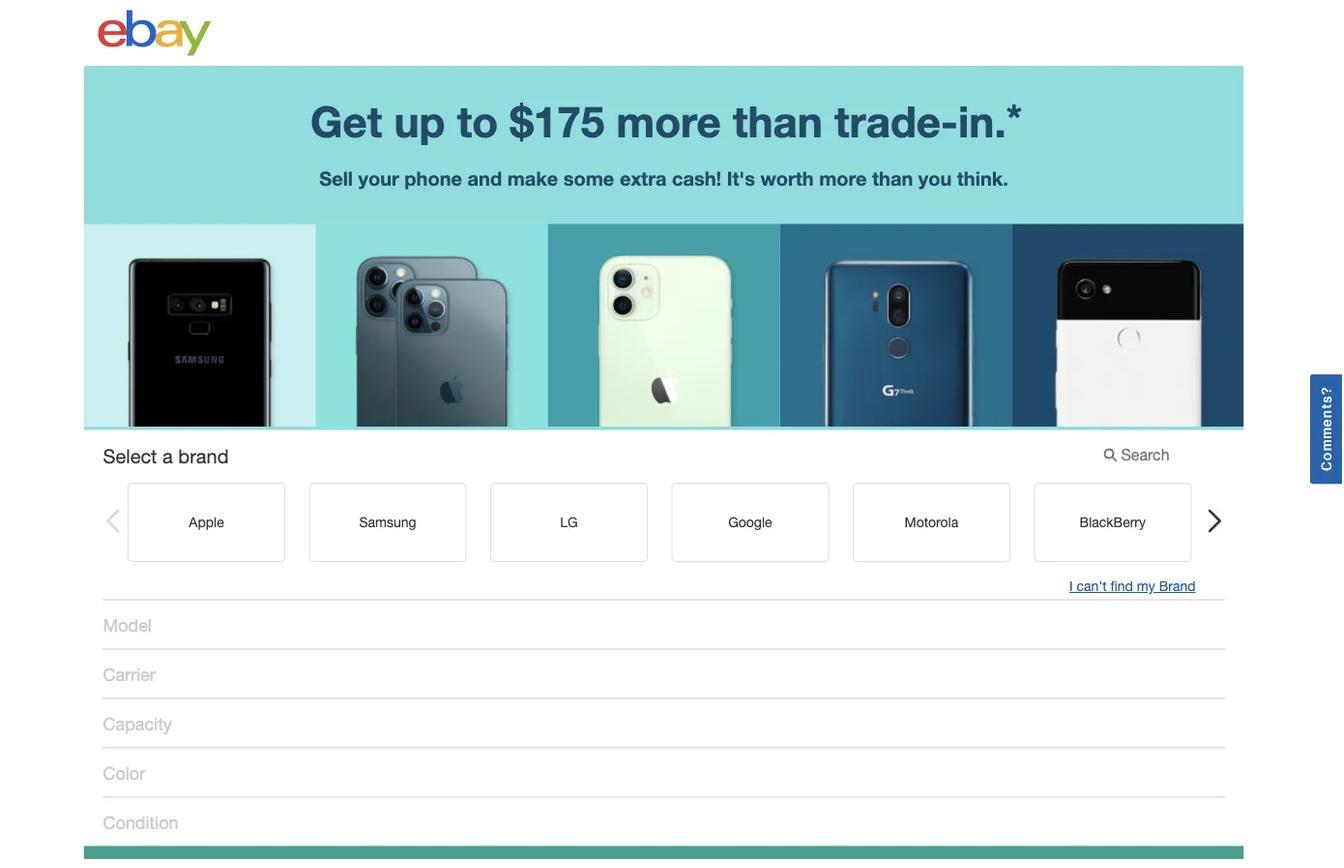 Task type: describe. For each thing, give the bounding box(es) containing it.
brand
[[178, 444, 229, 467]]

apple
[[189, 514, 224, 530]]

brand
[[1160, 578, 1196, 594]]

can't
[[1077, 578, 1107, 594]]

model
[[103, 615, 152, 635]]

your
[[359, 166, 399, 190]]

a
[[163, 444, 173, 467]]

blackberry
[[1080, 514, 1146, 530]]

*
[[1007, 94, 1023, 140]]

* link
[[1007, 94, 1023, 140]]

lg
[[560, 514, 578, 530]]

capacity
[[103, 713, 172, 734]]

worth
[[761, 166, 814, 190]]

google link
[[671, 482, 829, 561]]

search small image
[[1104, 445, 1118, 463]]

Search text field
[[1098, 440, 1196, 471]]

1 vertical spatial than
[[873, 166, 914, 190]]

paginate right image
[[1207, 509, 1224, 532]]

get up to $175 more than trade-in. *
[[311, 94, 1023, 146]]

lg link
[[490, 482, 648, 561]]

think.
[[958, 166, 1009, 190]]

to
[[457, 95, 498, 146]]

paginate left image
[[104, 509, 121, 532]]

more inside get up to $175 more than trade-in. *
[[617, 95, 721, 146]]



Task type: vqa. For each thing, say whether or not it's contained in the screenshot.
color
yes



Task type: locate. For each thing, give the bounding box(es) containing it.
color
[[103, 763, 145, 783]]

carrier
[[103, 664, 156, 684]]

select
[[103, 444, 157, 467]]

find
[[1111, 578, 1134, 594]]

in.
[[959, 95, 1007, 146]]

samsung
[[359, 514, 416, 530]]

blackberry link
[[1034, 482, 1192, 561]]

than up worth
[[733, 95, 823, 146]]

apple link
[[127, 482, 285, 561]]

phone banner image
[[84, 224, 1245, 427]]

than left you
[[873, 166, 914, 190]]

google
[[728, 514, 772, 530]]

i
[[1070, 578, 1074, 594]]

some
[[564, 166, 615, 190]]

sell your phone and make some extra cash! it's worth more than you think.
[[319, 166, 1009, 190]]

make
[[508, 166, 558, 190]]

condition
[[103, 812, 179, 832]]

cash!
[[672, 166, 722, 190]]

get
[[311, 95, 382, 146]]

select a brand
[[103, 444, 229, 467]]

my
[[1138, 578, 1156, 594]]

phone
[[405, 166, 462, 190]]

0 horizontal spatial more
[[617, 95, 721, 146]]

up
[[394, 95, 445, 146]]

$175
[[510, 95, 605, 146]]

1 vertical spatial more
[[820, 166, 867, 190]]

you
[[919, 166, 952, 190]]

and
[[468, 166, 502, 190]]

0 vertical spatial more
[[617, 95, 721, 146]]

than
[[733, 95, 823, 146], [873, 166, 914, 190]]

extra
[[620, 166, 667, 190]]

i can't find my brand link
[[1070, 578, 1196, 594]]

motorola
[[905, 514, 959, 530]]

1 horizontal spatial than
[[873, 166, 914, 190]]

0 horizontal spatial than
[[733, 95, 823, 146]]

more up sell your phone and make some extra cash! it's worth more than you think.
[[617, 95, 721, 146]]

more
[[617, 95, 721, 146], [820, 166, 867, 190]]

0 vertical spatial than
[[733, 95, 823, 146]]

it's
[[727, 166, 756, 190]]

samsung link
[[309, 482, 466, 561]]

than inside get up to $175 more than trade-in. *
[[733, 95, 823, 146]]

trade-
[[835, 95, 959, 146]]

motorola link
[[853, 482, 1010, 561]]

1 horizontal spatial more
[[820, 166, 867, 190]]

sell
[[319, 166, 353, 190]]

more right worth
[[820, 166, 867, 190]]

i can't find my brand
[[1070, 578, 1196, 594]]



